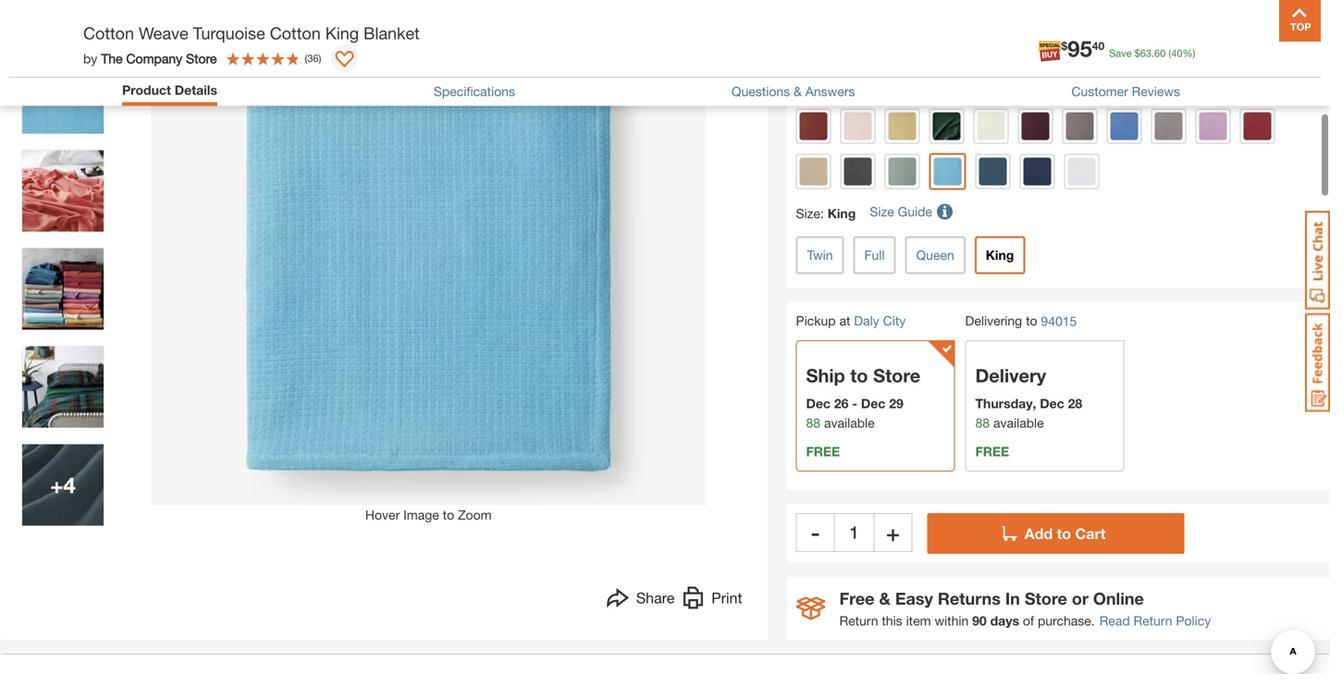 Task type: locate. For each thing, give the bounding box(es) containing it.
delivery thursday, dec 28 88 available
[[976, 365, 1083, 431]]

size for size : king
[[796, 206, 821, 221]]

1 horizontal spatial -
[[853, 396, 858, 411]]

88 down ship
[[806, 415, 821, 431]]

26
[[835, 396, 849, 411]]

1 horizontal spatial available
[[994, 415, 1044, 431]]

details
[[175, 82, 217, 98]]

1 vertical spatial +
[[887, 520, 900, 546]]

size for size guide
[[870, 204, 895, 219]]

1 vertical spatial king
[[828, 206, 856, 221]]

2 return from the left
[[1134, 613, 1173, 629]]

0 vertical spatial &
[[794, 84, 802, 99]]

: up twin
[[821, 206, 824, 221]]

or
[[1072, 589, 1089, 609]]

sand image
[[800, 158, 828, 186]]

1 horizontal spatial 88
[[976, 415, 990, 431]]

available down thursday, in the bottom of the page
[[994, 415, 1044, 431]]

-
[[853, 396, 858, 411], [811, 520, 820, 546]]

1 88 from the left
[[806, 415, 821, 431]]

0 vertical spatial :
[[828, 84, 831, 99]]

full
[[865, 248, 885, 263]]

dec left "29" in the right bottom of the page
[[861, 396, 886, 411]]

2 free from the left
[[976, 444, 1010, 459]]

store up "29" in the right bottom of the page
[[874, 365, 921, 387]]

2 horizontal spatial dec
[[1040, 396, 1065, 411]]

pale lilac image
[[1200, 112, 1228, 140]]

$
[[1062, 39, 1068, 52], [1135, 47, 1141, 59]]

1 horizontal spatial return
[[1134, 613, 1173, 629]]

king inside king button
[[986, 248, 1015, 263]]

.
[[1152, 47, 1155, 59]]

28
[[1068, 396, 1083, 411]]

1 horizontal spatial (
[[1169, 47, 1172, 59]]

1 horizontal spatial size
[[870, 204, 895, 219]]

available inside ship to store dec 26 - dec 29 88 available
[[824, 415, 875, 431]]

color
[[796, 84, 828, 99]]

return down "free"
[[840, 613, 879, 629]]

size inside button
[[870, 204, 895, 219]]

0 horizontal spatial (
[[305, 52, 308, 64]]

red image
[[1244, 112, 1272, 140]]

1 horizontal spatial :
[[828, 84, 831, 99]]

slate gray image
[[844, 158, 872, 186]]

king up display image
[[325, 23, 359, 43]]

daly
[[854, 313, 880, 329]]

40 right 60
[[1172, 47, 1183, 59]]

0 horizontal spatial -
[[811, 520, 820, 546]]

cotton up the
[[83, 23, 134, 43]]

questions & answers button
[[732, 84, 855, 99], [732, 84, 855, 99]]

&
[[794, 84, 802, 99], [880, 589, 891, 609]]

cotton
[[83, 23, 134, 43], [270, 23, 321, 43]]

available
[[824, 415, 875, 431], [994, 415, 1044, 431]]

$ left save
[[1062, 39, 1068, 52]]

cotton up ( 36 )
[[270, 23, 321, 43]]

: for size
[[821, 206, 824, 221]]

answers
[[806, 84, 855, 99]]

94015
[[1041, 314, 1077, 329]]

mocha image
[[1066, 112, 1094, 140]]

questions
[[732, 84, 790, 99]]

0 vertical spatial +
[[50, 472, 63, 498]]

dec left 26
[[806, 396, 831, 411]]

top button
[[1280, 0, 1321, 42]]

& left 'answers'
[[794, 84, 802, 99]]

1 vertical spatial :
[[821, 206, 824, 221]]

& inside free & easy returns in store or online return this item within 90 days of purchase. read return policy
[[880, 589, 891, 609]]

king right queen on the top of the page
[[986, 248, 1015, 263]]

king
[[325, 23, 359, 43], [828, 206, 856, 221], [986, 248, 1015, 263]]

turquoise image
[[934, 158, 962, 186]]

by
[[83, 51, 97, 66]]

to left 94015
[[1026, 313, 1038, 329]]

2 88 from the left
[[976, 415, 990, 431]]

0 horizontal spatial dec
[[806, 396, 831, 411]]

return right read
[[1134, 613, 1173, 629]]

0 horizontal spatial &
[[794, 84, 802, 99]]

to
[[1026, 313, 1038, 329], [851, 365, 869, 387], [443, 508, 454, 523], [1057, 525, 1072, 543]]

the company store bed blankets ko33 k turquoise 4f.5 image
[[22, 445, 104, 526]]

daly city button
[[854, 313, 906, 329]]

dec
[[806, 396, 831, 411], [861, 396, 886, 411], [1040, 396, 1065, 411]]

( left )
[[305, 52, 308, 64]]

free for to
[[806, 444, 840, 459]]

1 horizontal spatial cotton
[[270, 23, 321, 43]]

the company store bed blankets ko33 k turquoise e1.1 image
[[22, 52, 104, 134]]

0 horizontal spatial $
[[1062, 39, 1068, 52]]

94015 link
[[1041, 312, 1077, 331]]

free down thursday, in the bottom of the page
[[976, 444, 1010, 459]]

read return policy link
[[1100, 612, 1212, 631]]

2 vertical spatial store
[[1025, 589, 1068, 609]]

white image
[[1068, 158, 1096, 186]]

ivory image
[[978, 112, 1005, 140]]

king down slate gray icon at the top of page
[[828, 206, 856, 221]]

size guide
[[870, 204, 933, 219]]

%)
[[1183, 47, 1196, 59]]

1 vertical spatial -
[[811, 520, 820, 546]]

& up this
[[880, 589, 891, 609]]

live chat image
[[1306, 211, 1331, 310]]

( right 60
[[1169, 47, 1172, 59]]

+ for +
[[887, 520, 900, 546]]

0 horizontal spatial 40
[[1093, 39, 1105, 52]]

0 horizontal spatial return
[[840, 613, 879, 629]]

$ left .
[[1135, 47, 1141, 59]]

: up the auburn icon
[[828, 84, 831, 99]]

:
[[828, 84, 831, 99], [821, 206, 824, 221]]

1 cotton from the left
[[83, 23, 134, 43]]

size down sand image
[[796, 206, 821, 221]]

pickup
[[796, 313, 836, 329]]

1 free from the left
[[806, 444, 840, 459]]

hover image to zoom button
[[151, 0, 706, 525]]

weave
[[139, 23, 188, 43]]

to for ship
[[851, 365, 869, 387]]

2 available from the left
[[994, 415, 1044, 431]]

size
[[870, 204, 895, 219], [796, 206, 821, 221]]

1 horizontal spatial +
[[887, 520, 900, 546]]

1 vertical spatial store
[[874, 365, 921, 387]]

to right add
[[1057, 525, 1072, 543]]

dec left '28'
[[1040, 396, 1065, 411]]

0 horizontal spatial available
[[824, 415, 875, 431]]

size left guide
[[870, 204, 895, 219]]

- right 26
[[853, 396, 858, 411]]

None field
[[835, 514, 874, 552]]

print button
[[682, 587, 743, 614]]

store up of
[[1025, 589, 1068, 609]]

delivery
[[976, 365, 1047, 387]]

1 horizontal spatial free
[[976, 444, 1010, 459]]

to inside ship to store dec 26 - dec 29 88 available
[[851, 365, 869, 387]]

customer
[[1072, 84, 1129, 99]]

twin button
[[796, 237, 844, 274]]

available inside the delivery thursday, dec 28 88 available
[[994, 415, 1044, 431]]

88 inside ship to store dec 26 - dec 29 88 available
[[806, 415, 821, 431]]

cotton weave turquoise cotton king blanket
[[83, 23, 420, 43]]

to inside delivering to 94015
[[1026, 313, 1038, 329]]

$ inside $ 95 40
[[1062, 39, 1068, 52]]

city
[[883, 313, 906, 329]]

88
[[806, 415, 821, 431], [976, 415, 990, 431]]

1 available from the left
[[824, 415, 875, 431]]

butterscotch image
[[889, 112, 917, 140]]

dark green image
[[933, 112, 961, 140]]

88 down thursday, in the bottom of the page
[[976, 415, 990, 431]]

& for free
[[880, 589, 891, 609]]

available down 26
[[824, 415, 875, 431]]

2 cotton from the left
[[270, 23, 321, 43]]

+ inside "button"
[[887, 520, 900, 546]]

1 horizontal spatial dec
[[861, 396, 886, 411]]

to right ship
[[851, 365, 869, 387]]

0 horizontal spatial king
[[325, 23, 359, 43]]

1 horizontal spatial store
[[874, 365, 921, 387]]

store
[[186, 51, 217, 66], [874, 365, 921, 387], [1025, 589, 1068, 609]]

ship
[[806, 365, 846, 387]]

0 horizontal spatial +
[[50, 472, 63, 498]]

icon image
[[796, 597, 826, 620]]

& for questions
[[794, 84, 802, 99]]

0 horizontal spatial size
[[796, 206, 821, 221]]

free down 26
[[806, 444, 840, 459]]

0 vertical spatial -
[[853, 396, 858, 411]]

60
[[1155, 47, 1166, 59]]

add to cart
[[1025, 525, 1106, 543]]

0 horizontal spatial :
[[821, 206, 824, 221]]

2 horizontal spatial king
[[986, 248, 1015, 263]]

the company store bed blankets ko33 k turquoise a0.3 image
[[22, 248, 104, 330]]

store up details
[[186, 51, 217, 66]]

to for delivering
[[1026, 313, 1038, 329]]

delivering to 94015
[[966, 313, 1077, 329]]

0 horizontal spatial free
[[806, 444, 840, 459]]

days
[[991, 613, 1020, 629]]

1 vertical spatial &
[[880, 589, 891, 609]]

free
[[806, 444, 840, 459], [976, 444, 1010, 459]]

hover image to zoom
[[365, 508, 492, 523]]

free for thursday,
[[976, 444, 1010, 459]]

(
[[1169, 47, 1172, 59], [305, 52, 308, 64]]

return
[[840, 613, 879, 629], [1134, 613, 1173, 629]]

product details button
[[122, 82, 217, 101], [122, 82, 217, 98]]

2 vertical spatial king
[[986, 248, 1015, 263]]

full button
[[854, 237, 896, 274]]

1 horizontal spatial &
[[880, 589, 891, 609]]

3 dec from the left
[[1040, 396, 1065, 411]]

4
[[63, 472, 76, 498]]

customer reviews button
[[1072, 84, 1181, 99], [1072, 84, 1181, 99]]

+
[[50, 472, 63, 498], [887, 520, 900, 546]]

merlot image
[[1022, 112, 1050, 140]]

blush image
[[844, 112, 872, 140]]

mineral gray image
[[1155, 112, 1183, 140]]

40 left save
[[1093, 39, 1105, 52]]

)
[[319, 52, 321, 64]]

size guide button
[[870, 195, 956, 229]]

save
[[1110, 47, 1132, 59]]

0 horizontal spatial 88
[[806, 415, 821, 431]]

the company store bed blankets ko33 k turquoise c3.4 image
[[22, 347, 104, 428]]

company
[[126, 51, 182, 66]]

2 horizontal spatial store
[[1025, 589, 1068, 609]]

: for color
[[828, 84, 831, 99]]

- inside button
[[811, 520, 820, 546]]

0 vertical spatial store
[[186, 51, 217, 66]]

- up icon
[[811, 520, 820, 546]]

queen
[[917, 248, 955, 263]]

0 vertical spatial king
[[325, 23, 359, 43]]

0 horizontal spatial cotton
[[83, 23, 134, 43]]



Task type: vqa. For each thing, say whether or not it's contained in the screenshot.
auburn ICON
yes



Task type: describe. For each thing, give the bounding box(es) containing it.
item
[[906, 613, 931, 629]]

( 36 )
[[305, 52, 321, 64]]

the
[[101, 51, 123, 66]]

policy
[[1177, 613, 1212, 629]]

share
[[636, 589, 675, 607]]

cart
[[1076, 525, 1106, 543]]

1 horizontal spatial 40
[[1172, 47, 1183, 59]]

color : turquoise
[[796, 84, 912, 99]]

in
[[1006, 589, 1021, 609]]

to left zoom
[[443, 508, 454, 523]]

save $ 63 . 60 ( 40 %)
[[1110, 47, 1196, 59]]

within
[[935, 613, 969, 629]]

marine blue image
[[1111, 112, 1139, 140]]

95
[[1068, 35, 1093, 62]]

dec inside the delivery thursday, dec 28 88 available
[[1040, 396, 1065, 411]]

online
[[1094, 589, 1145, 609]]

image
[[404, 508, 439, 523]]

- inside ship to store dec 26 - dec 29 88 available
[[853, 396, 858, 411]]

print
[[712, 589, 743, 607]]

88 inside the delivery thursday, dec 28 88 available
[[976, 415, 990, 431]]

the company store bed blankets ko33 k turquoise 40.2 image
[[22, 150, 104, 232]]

store inside free & easy returns in store or online return this item within 90 days of purchase. read return policy
[[1025, 589, 1068, 609]]

1 horizontal spatial $
[[1135, 47, 1141, 59]]

display image
[[335, 51, 354, 69]]

by the company store
[[83, 51, 217, 66]]

delivering
[[966, 313, 1023, 329]]

0 horizontal spatial store
[[186, 51, 217, 66]]

pickup at daly city
[[796, 313, 906, 329]]

feedback link image
[[1306, 313, 1331, 413]]

40 inside $ 95 40
[[1093, 39, 1105, 52]]

+ 4
[[50, 472, 76, 498]]

product
[[122, 82, 171, 98]]

guide
[[898, 204, 933, 219]]

this
[[882, 613, 903, 629]]

questions & answers
[[732, 84, 855, 99]]

product details
[[122, 82, 217, 98]]

teal image
[[980, 158, 1007, 186]]

purchase.
[[1038, 613, 1095, 629]]

zoom
[[458, 508, 492, 523]]

1 dec from the left
[[806, 396, 831, 411]]

29
[[889, 396, 904, 411]]

- button
[[796, 514, 835, 552]]

1 return from the left
[[840, 613, 879, 629]]

blanket
[[364, 23, 420, 43]]

hover
[[365, 508, 400, 523]]

free
[[840, 589, 875, 609]]

easy
[[896, 589, 934, 609]]

ship to store dec 26 - dec 29 88 available
[[806, 365, 921, 431]]

+ button
[[874, 514, 913, 552]]

36
[[308, 52, 319, 64]]

share button
[[607, 587, 675, 614]]

at
[[840, 313, 851, 329]]

auburn image
[[800, 112, 828, 140]]

free & easy returns in store or online return this item within 90 days of purchase. read return policy
[[840, 589, 1212, 629]]

add
[[1025, 525, 1053, 543]]

2 dec from the left
[[861, 396, 886, 411]]

reviews
[[1132, 84, 1181, 99]]

+ for + 4
[[50, 472, 63, 498]]

90
[[973, 613, 987, 629]]

queen button
[[906, 237, 966, 274]]

thursday,
[[976, 396, 1037, 411]]

store inside ship to store dec 26 - dec 29 88 available
[[874, 365, 921, 387]]

1 horizontal spatial king
[[828, 206, 856, 221]]

specifications
[[434, 84, 515, 99]]

thyme image
[[889, 158, 917, 186]]

the company store bed blankets ko33 k turquoise 64.0 image
[[22, 0, 104, 36]]

customer reviews
[[1072, 84, 1181, 99]]

to for add
[[1057, 525, 1072, 543]]

turquoise
[[193, 23, 265, 43]]

$ 95 40
[[1062, 35, 1105, 62]]

twin
[[807, 248, 833, 263]]

63
[[1141, 47, 1152, 59]]

of
[[1023, 613, 1035, 629]]

turquoise
[[835, 84, 912, 99]]

read
[[1100, 613, 1130, 629]]

add to cart button
[[928, 514, 1185, 554]]

true navy image
[[1024, 158, 1052, 186]]

size : king
[[796, 206, 856, 221]]

king button
[[975, 237, 1026, 274]]

returns
[[938, 589, 1001, 609]]



